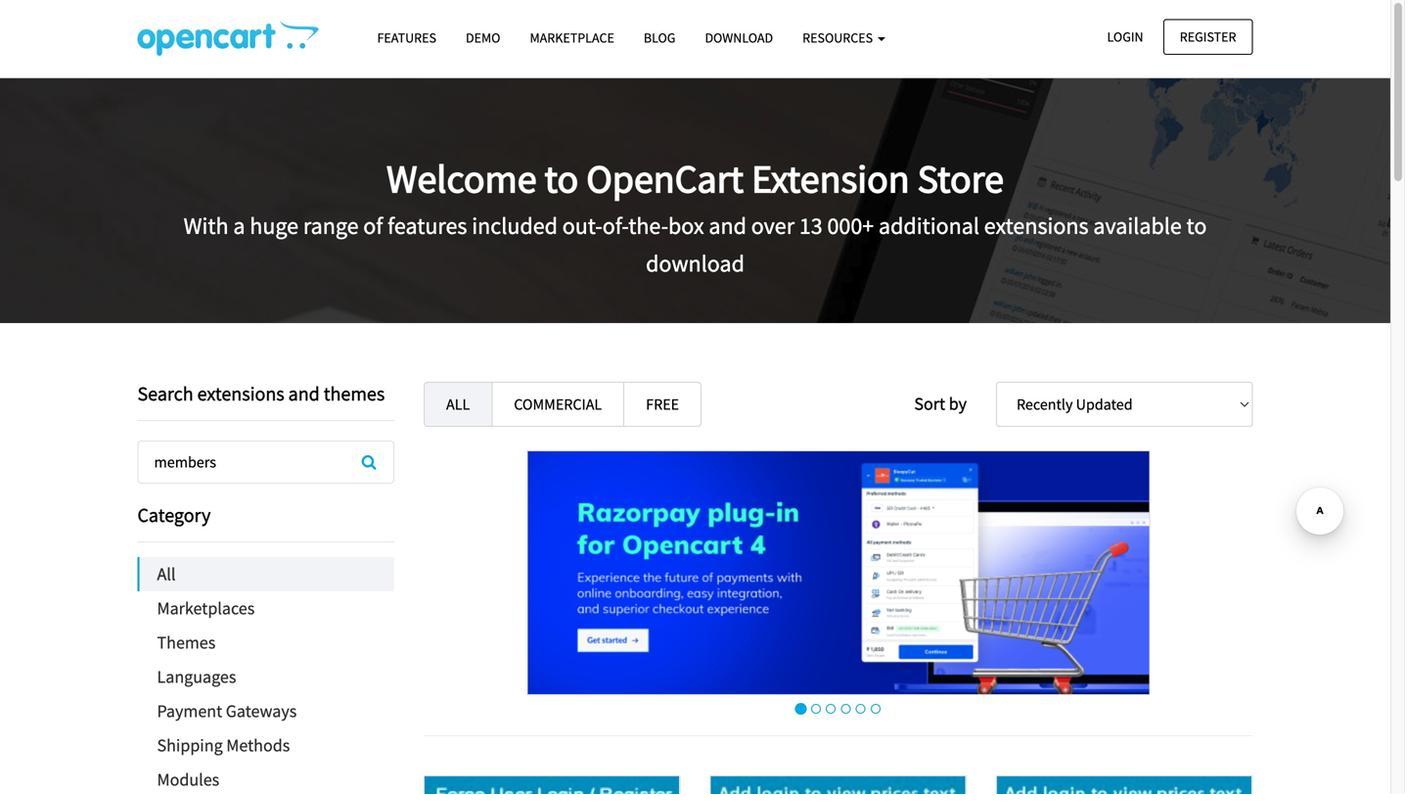 Task type: vqa. For each thing, say whether or not it's contained in the screenshot.
The Extension
yes



Task type: describe. For each thing, give the bounding box(es) containing it.
1 vertical spatial extensions
[[197, 381, 285, 406]]

features
[[377, 29, 437, 47]]

login
[[1108, 28, 1144, 46]]

register link
[[1164, 19, 1254, 55]]

shipping methods link
[[138, 728, 395, 763]]

1 horizontal spatial to
[[1187, 211, 1207, 241]]

demo link
[[451, 21, 515, 55]]

box
[[669, 211, 705, 241]]

force users to login / register, members only we.. image
[[425, 776, 680, 794]]

and inside welcome to opencart extension store with a huge range of features included out-of-the-box and over 13 000+ additional extensions available to download
[[709, 211, 747, 241]]

gateways
[[226, 700, 297, 722]]

download
[[705, 29, 774, 47]]

razorpay (opencart 4.x.x) image
[[527, 450, 1151, 695]]

features
[[388, 211, 467, 241]]

marketplace
[[530, 29, 615, 47]]

payment gateways
[[157, 700, 297, 722]]

store
[[918, 154, 1005, 203]]

languages
[[157, 666, 236, 688]]

all link for commercial
[[424, 382, 493, 427]]

methods
[[226, 734, 290, 756]]

available
[[1094, 211, 1182, 241]]

welcome
[[387, 154, 537, 203]]

payment gateways link
[[138, 694, 395, 728]]

resources
[[803, 29, 876, 47]]

opencart
[[587, 154, 744, 203]]

search image
[[362, 454, 376, 470]]

all link for marketplaces
[[140, 557, 395, 591]]

payment
[[157, 700, 222, 722]]

modules link
[[138, 763, 395, 794]]

with
[[184, 211, 229, 241]]

shipping
[[157, 734, 223, 756]]

out-
[[563, 211, 603, 241]]

search extensions and themes
[[138, 381, 385, 406]]

sort
[[915, 393, 946, 415]]

0 vertical spatial to
[[545, 154, 579, 203]]

languages link
[[138, 660, 395, 694]]

features link
[[363, 21, 451, 55]]

000+
[[828, 211, 874, 241]]

marketplace link
[[515, 21, 629, 55]]

extension
[[752, 154, 910, 203]]

themes
[[324, 381, 385, 406]]

members only login to display prices remove add .. image
[[998, 776, 1252, 794]]



Task type: locate. For each thing, give the bounding box(es) containing it.
a
[[233, 211, 245, 241]]

opencart extensions image
[[138, 21, 319, 56]]

and
[[709, 211, 747, 241], [288, 381, 320, 406]]

modules
[[157, 769, 219, 791]]

extensions inside welcome to opencart extension store with a huge range of features included out-of-the-box and over 13 000+ additional extensions available to download
[[985, 211, 1089, 241]]

all
[[446, 395, 470, 414], [157, 563, 176, 585]]

and left themes
[[288, 381, 320, 406]]

free link
[[624, 382, 702, 427]]

marketplaces
[[157, 597, 255, 619]]

marketplaces link
[[138, 591, 395, 626]]

0 horizontal spatial and
[[288, 381, 320, 406]]

free
[[646, 395, 680, 414]]

1 horizontal spatial and
[[709, 211, 747, 241]]

huge
[[250, 211, 299, 241]]

commercial
[[514, 395, 602, 414]]

1 horizontal spatial all
[[446, 395, 470, 414]]

themes link
[[138, 626, 395, 660]]

shipping methods
[[157, 734, 290, 756]]

over
[[752, 211, 795, 241]]

1 vertical spatial all
[[157, 563, 176, 585]]

extensions right search
[[197, 381, 285, 406]]

to up out-
[[545, 154, 579, 203]]

1 horizontal spatial extensions
[[985, 211, 1089, 241]]

of
[[364, 211, 383, 241]]

download link
[[691, 21, 788, 55]]

0 horizontal spatial all link
[[140, 557, 395, 591]]

demo
[[466, 29, 501, 47]]

welcome to opencart extension store with a huge range of features included out-of-the-box and over 13 000+ additional extensions available to download
[[184, 154, 1207, 278]]

range
[[303, 211, 359, 241]]

1 vertical spatial to
[[1187, 211, 1207, 241]]

0 horizontal spatial to
[[545, 154, 579, 203]]

sort by
[[915, 393, 967, 415]]

the-
[[629, 211, 669, 241]]

category
[[138, 503, 211, 527]]

13
[[800, 211, 823, 241]]

0 vertical spatial all
[[446, 395, 470, 414]]

of-
[[603, 211, 629, 241]]

1 horizontal spatial all link
[[424, 382, 493, 427]]

all for marketplaces
[[157, 563, 176, 585]]

0 vertical spatial extensions
[[985, 211, 1089, 241]]

and right box
[[709, 211, 747, 241]]

to
[[545, 154, 579, 203], [1187, 211, 1207, 241]]

0 vertical spatial all link
[[424, 382, 493, 427]]

by
[[949, 393, 967, 415]]

additional
[[879, 211, 980, 241]]

all for commercial
[[446, 395, 470, 414]]

blog link
[[629, 21, 691, 55]]

all link
[[424, 382, 493, 427], [140, 557, 395, 591]]

commercial link
[[492, 382, 625, 427]]

extensions down store
[[985, 211, 1089, 241]]

included
[[472, 211, 558, 241]]

register
[[1181, 28, 1237, 46]]

to right available
[[1187, 211, 1207, 241]]

resources link
[[788, 21, 901, 55]]

1 vertical spatial all link
[[140, 557, 395, 591]]

None text field
[[139, 442, 394, 483]]

extensions
[[985, 211, 1089, 241], [197, 381, 285, 406]]

1 vertical spatial and
[[288, 381, 320, 406]]

blog
[[644, 29, 676, 47]]

login link
[[1091, 19, 1161, 55]]

login to view price members only site remove add.. image
[[712, 776, 966, 794]]

search
[[138, 381, 193, 406]]

0 vertical spatial and
[[709, 211, 747, 241]]

themes
[[157, 631, 216, 654]]

download
[[646, 249, 745, 278]]

0 horizontal spatial extensions
[[197, 381, 285, 406]]

0 horizontal spatial all
[[157, 563, 176, 585]]



